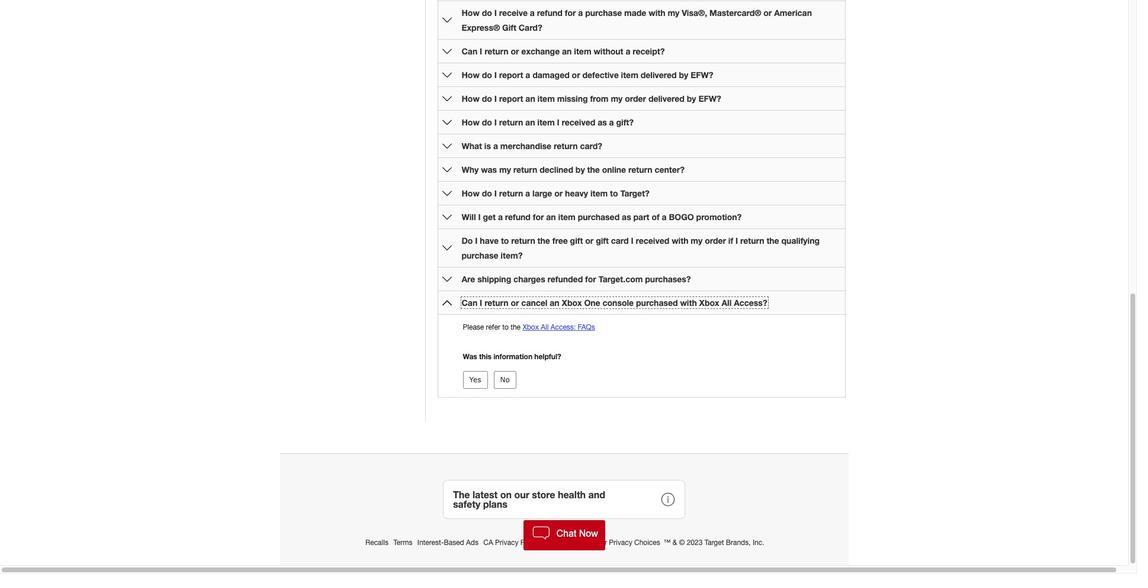 Task type: describe. For each thing, give the bounding box(es) containing it.
are shipping charges refunded for target.com purchases?
[[462, 274, 691, 284]]

1 horizontal spatial as
[[622, 212, 631, 222]]

an up how do i return an item i received as a gift? link
[[526, 94, 535, 104]]

what is a merchandise return card? link
[[462, 141, 602, 151]]

my right was
[[499, 165, 511, 175]]

1 horizontal spatial all
[[722, 298, 732, 308]]

have
[[480, 236, 499, 246]]

choices
[[634, 539, 660, 547]]

how for how do i return a large or heavy item to target?
[[462, 188, 480, 198]]

a up 'can i return or exchange an item without a receipt?' 'link'
[[578, 8, 583, 18]]

console
[[603, 298, 634, 308]]

1 vertical spatial purchased
[[636, 298, 678, 308]]

made
[[624, 8, 646, 18]]

1 vertical spatial by
[[687, 94, 696, 104]]

chat now link
[[523, 521, 605, 551]]

2023
[[687, 539, 703, 547]]

with inside do i have to return the free gift or gift card i received with my order if i return the qualifying purchase item?
[[672, 236, 689, 246]]

receipt?
[[633, 46, 665, 56]]

or left cancel
[[511, 298, 519, 308]]

shipping
[[478, 274, 511, 284]]

health
[[558, 489, 586, 501]]

1 horizontal spatial xbox
[[562, 298, 582, 308]]

a right get in the top of the page
[[498, 212, 503, 222]]

0 vertical spatial purchased
[[578, 212, 620, 222]]

©
[[679, 539, 685, 547]]

how for how do i return an item i received as a gift?
[[462, 117, 480, 127]]

based
[[444, 539, 464, 547]]

circle arrow e image for what is a merchandise return card?
[[442, 141, 452, 151]]

faqs
[[578, 323, 595, 332]]

circle arrow e image for how do i return an item i received as a gift?
[[442, 118, 452, 127]]

1 privacy from the left
[[495, 539, 519, 547]]

chat now button
[[523, 521, 605, 551]]

terms link
[[393, 539, 415, 547]]

item up how do i report a damaged or defective item delivered by efw? link
[[574, 46, 591, 56]]

with for made
[[649, 8, 666, 18]]

do i have to return the free gift or gift card i received with my order if i return the qualifying purchase item? link
[[462, 236, 820, 261]]

card?
[[580, 141, 602, 151]]

0 horizontal spatial all
[[541, 323, 549, 332]]

is
[[484, 141, 491, 151]]

will i get a refund for an item purchased as part of a bogo promotion?
[[462, 212, 742, 222]]

recalls link
[[365, 539, 390, 547]]

heavy
[[565, 188, 588, 198]]

with for purchased
[[680, 298, 697, 308]]

an right exchange
[[562, 46, 572, 56]]

your privacy choices
[[593, 539, 660, 547]]

order inside do i have to return the free gift or gift card i received with my order if i return the qualifying purchase item?
[[705, 236, 726, 246]]

center?
[[655, 165, 685, 175]]

logo image
[[574, 527, 593, 546]]

rights
[[520, 539, 541, 547]]

2 vertical spatial by
[[576, 165, 585, 175]]

please
[[463, 323, 484, 332]]

ads
[[466, 539, 479, 547]]

or inside how do i receive a refund for a purchase made with my visa®, mastercard® or american express® gift card?
[[764, 8, 772, 18]]

to inside do i have to return the free gift or gift card i received with my order if i return the qualifying purchase item?
[[501, 236, 509, 246]]

0 horizontal spatial xbox
[[523, 323, 539, 332]]

how do i report a damaged or defective item delivered by efw?
[[462, 70, 714, 80]]

0 vertical spatial delivered
[[641, 70, 677, 80]]

how do i return an item i received as a gift? link
[[462, 117, 634, 127]]

refer
[[486, 323, 500, 332]]

1 vertical spatial refund
[[505, 212, 531, 222]]

return up target? at right
[[628, 165, 652, 175]]

the left qualifying
[[767, 236, 779, 246]]

a left gift? at the top right of the page
[[609, 117, 614, 127]]

2 horizontal spatial xbox
[[699, 298, 719, 308]]

plans
[[483, 499, 508, 510]]

circle arrow e image for are shipping charges refunded for target.com purchases?
[[442, 275, 452, 284]]

return down the merchandise
[[513, 165, 537, 175]]

0 vertical spatial efw?
[[691, 70, 714, 80]]

item?
[[501, 251, 523, 261]]

mastercard®
[[710, 8, 761, 18]]

target
[[705, 539, 724, 547]]

how do i receive a refund for a purchase made with my visa®, mastercard® or american express® gift card? link
[[462, 8, 812, 33]]

the latest on our store health and safety plans link
[[443, 480, 685, 519]]

without
[[594, 46, 623, 56]]

how for how do i report a damaged or defective item delivered by efw?
[[462, 70, 480, 80]]

chat now
[[557, 529, 598, 539]]

charges
[[514, 274, 545, 284]]

cancel
[[521, 298, 548, 308]]

interest-
[[417, 539, 444, 547]]

safety
[[453, 499, 481, 510]]

do for how do i return an item i received as a gift?
[[482, 117, 492, 127]]

target.com
[[599, 274, 643, 284]]

the left 'online'
[[587, 165, 600, 175]]

and
[[588, 489, 605, 501]]

0 vertical spatial by
[[679, 70, 689, 80]]

access?
[[734, 298, 767, 308]]

how do i return an item i received as a gift?
[[462, 117, 634, 127]]

1 vertical spatial efw?
[[699, 94, 721, 104]]

from
[[590, 94, 609, 104]]

helpful?
[[534, 352, 561, 361]]

circle arrow e image for can
[[442, 46, 452, 56]]

do for how do i report a damaged or defective item delivered by efw?
[[482, 70, 492, 80]]

return up the merchandise
[[499, 117, 523, 127]]

american
[[774, 8, 812, 18]]

are shipping charges refunded for target.com purchases? link
[[462, 274, 691, 284]]

refunded
[[548, 274, 583, 284]]

my right from
[[611, 94, 623, 104]]

free
[[553, 236, 568, 246]]

interest-based ads link
[[417, 539, 481, 547]]

qualifying
[[782, 236, 820, 246]]

2 vertical spatial to
[[502, 323, 509, 332]]

an up 'what is a merchandise return card?' at top
[[525, 117, 535, 127]]

missing
[[557, 94, 588, 104]]

store
[[532, 489, 555, 501]]

can i return or exchange an item without a receipt? link
[[462, 46, 665, 56]]

how do i receive a refund for a purchase made with my visa®, mastercard® or american express® gift card?
[[462, 8, 812, 33]]

terms
[[393, 539, 413, 547]]

™
[[664, 539, 671, 547]]

item up free
[[558, 212, 576, 222]]

was
[[463, 352, 477, 361]]

how for how do i report an item missing from my order delivered by efw?
[[462, 94, 480, 104]]

receive
[[499, 8, 528, 18]]

1 vertical spatial delivered
[[649, 94, 685, 104]]

why
[[462, 165, 479, 175]]

a right is
[[493, 141, 498, 151]]

large
[[533, 188, 552, 198]]

access:
[[551, 323, 576, 332]]

circle arrow e image for how do i return a large or heavy item to target?
[[442, 189, 452, 198]]

one
[[584, 298, 600, 308]]

item up 'what is a merchandise return card?' at top
[[537, 117, 555, 127]]

circle arrow e image for how do i report a damaged or defective item delivered by efw?
[[442, 70, 452, 80]]

can i return or cancel an xbox one console purchased with xbox all access?
[[462, 298, 767, 308]]

return left large
[[499, 188, 523, 198]]



Task type: locate. For each thing, give the bounding box(es) containing it.
an right cancel
[[550, 298, 560, 308]]

1 circle arrow e image from the top
[[442, 15, 452, 25]]

1 vertical spatial all
[[541, 323, 549, 332]]

latest
[[473, 489, 498, 501]]

this
[[479, 352, 492, 361]]

report for a
[[499, 70, 523, 80]]

0 horizontal spatial received
[[562, 117, 595, 127]]

how inside how do i receive a refund for a purchase made with my visa®, mastercard® or american express® gift card?
[[462, 8, 480, 18]]

0 horizontal spatial purchased
[[578, 212, 620, 222]]

purchased up card
[[578, 212, 620, 222]]

recalls terms interest-based ads ca privacy rights privacy
[[365, 539, 571, 547]]

1 vertical spatial circle arrow e image
[[442, 94, 452, 103]]

purchase inside how do i receive a refund for a purchase made with my visa®, mastercard® or american express® gift card?
[[585, 8, 622, 18]]

1 horizontal spatial gift
[[596, 236, 609, 246]]

can down the 'express®' at the top of page
[[462, 46, 478, 56]]

circle arrow s image
[[442, 298, 452, 308]]

1 vertical spatial purchase
[[462, 251, 498, 261]]

1 report from the top
[[499, 70, 523, 80]]

2 vertical spatial for
[[585, 274, 596, 284]]

1 horizontal spatial privacy
[[546, 539, 569, 547]]

xbox
[[562, 298, 582, 308], [699, 298, 719, 308], [523, 323, 539, 332]]

the
[[587, 165, 600, 175], [538, 236, 550, 246], [767, 236, 779, 246], [511, 323, 521, 332]]

the
[[453, 489, 470, 501]]

promotion?
[[696, 212, 742, 222]]

why was my return declined by the online return center?
[[462, 165, 685, 175]]

how do i return a large or heavy item to target? link
[[462, 188, 650, 198]]

0 vertical spatial circle arrow e image
[[442, 46, 452, 56]]

0 vertical spatial purchase
[[585, 8, 622, 18]]

0 horizontal spatial refund
[[505, 212, 531, 222]]

1 vertical spatial received
[[636, 236, 670, 246]]

efw?
[[691, 70, 714, 80], [699, 94, 721, 104]]

gift left card
[[596, 236, 609, 246]]

1 how from the top
[[462, 8, 480, 18]]

can right circle arrow s image
[[462, 298, 478, 308]]

3 circle arrow e image from the top
[[442, 118, 452, 127]]

1 vertical spatial as
[[622, 212, 631, 222]]

all left the access?
[[722, 298, 732, 308]]

a right of
[[662, 212, 667, 222]]

0 vertical spatial can
[[462, 46, 478, 56]]

1 horizontal spatial received
[[636, 236, 670, 246]]

purchase inside do i have to return the free gift or gift card i received with my order if i return the qualifying purchase item?
[[462, 251, 498, 261]]

for up 'can i return or exchange an item without a receipt?' 'link'
[[565, 8, 576, 18]]

purchase
[[585, 8, 622, 18], [462, 251, 498, 261]]

for up one
[[585, 274, 596, 284]]

report up how do i return an item i received as a gift? link
[[499, 94, 523, 104]]

5 circle arrow e image from the top
[[442, 165, 452, 174]]

item right heavy
[[590, 188, 608, 198]]

with
[[649, 8, 666, 18], [672, 236, 689, 246], [680, 298, 697, 308]]

the left free
[[538, 236, 550, 246]]

all left access:
[[541, 323, 549, 332]]

2 report from the top
[[499, 94, 523, 104]]

4 circle arrow e image from the top
[[442, 141, 452, 151]]

2 can from the top
[[462, 298, 478, 308]]

can for can i return or exchange an item without a receipt?
[[462, 46, 478, 56]]

visa®,
[[682, 8, 707, 18]]

an down how do i return a large or heavy item to target? at the top of the page
[[546, 212, 556, 222]]

return right if
[[740, 236, 764, 246]]

2 circle arrow e image from the top
[[442, 94, 452, 103]]

my inside how do i receive a refund for a purchase made with my visa®, mastercard® or american express® gift card?
[[668, 8, 680, 18]]

0 vertical spatial with
[[649, 8, 666, 18]]

1 horizontal spatial purchase
[[585, 8, 622, 18]]

or down will i get a refund for an item purchased as part of a bogo promotion? link
[[585, 236, 594, 246]]

received down the missing on the top of page
[[562, 117, 595, 127]]

purchase left the made
[[585, 8, 622, 18]]

to left target? at right
[[610, 188, 618, 198]]

order left if
[[705, 236, 726, 246]]

my
[[668, 8, 680, 18], [611, 94, 623, 104], [499, 165, 511, 175], [691, 236, 703, 246]]

can i return or exchange an item without a receipt?
[[462, 46, 665, 56]]

0 vertical spatial for
[[565, 8, 576, 18]]

xbox down cancel
[[523, 323, 539, 332]]

how do i report a damaged or defective item delivered by efw? link
[[462, 70, 714, 80]]

purchases?
[[645, 274, 691, 284]]

circle arrow e image for why was my return declined by the online return center?
[[442, 165, 452, 174]]

a up 'card?'
[[530, 8, 535, 18]]

or up the missing on the top of page
[[572, 70, 580, 80]]

1 vertical spatial order
[[705, 236, 726, 246]]

1 do from the top
[[482, 8, 492, 18]]

report
[[499, 70, 523, 80], [499, 94, 523, 104]]

do
[[482, 8, 492, 18], [482, 70, 492, 80], [482, 94, 492, 104], [482, 117, 492, 127], [482, 188, 492, 198]]

2 vertical spatial with
[[680, 298, 697, 308]]

1 can from the top
[[462, 46, 478, 56]]

gift?
[[616, 117, 634, 127]]

how do i return a large or heavy item to target?
[[462, 188, 650, 198]]

0 vertical spatial refund
[[537, 8, 563, 18]]

i inside how do i receive a refund for a purchase made with my visa®, mastercard® or american express® gift card?
[[494, 8, 497, 18]]

can i return or cancel an xbox one console purchased with xbox all access? link
[[462, 298, 767, 308]]

2 do from the top
[[482, 70, 492, 80]]

or
[[764, 8, 772, 18], [511, 46, 519, 56], [572, 70, 580, 80], [555, 188, 563, 198], [585, 236, 594, 246], [511, 298, 519, 308]]

how do i report an item missing from my order delivered by efw?
[[462, 94, 721, 104]]

return up item?
[[511, 236, 535, 246]]

0 vertical spatial all
[[722, 298, 732, 308]]

2 horizontal spatial privacy
[[609, 539, 632, 547]]

1 horizontal spatial refund
[[537, 8, 563, 18]]

how do i report an item missing from my order delivered by efw? link
[[462, 94, 721, 104]]

2 privacy from the left
[[546, 539, 569, 547]]

a left large
[[525, 188, 530, 198]]

0 vertical spatial received
[[562, 117, 595, 127]]

of
[[652, 212, 660, 222]]

part
[[634, 212, 650, 222]]

xbox left the access?
[[699, 298, 719, 308]]

please refer to the xbox all access: faqs
[[463, 323, 595, 332]]

my inside do i have to return the free gift or gift card i received with my order if i return the qualifying purchase item?
[[691, 236, 703, 246]]

do inside how do i receive a refund for a purchase made with my visa®, mastercard® or american express® gift card?
[[482, 8, 492, 18]]

defective
[[583, 70, 619, 80]]

order up gift? at the top right of the page
[[625, 94, 646, 104]]

my down bogo
[[691, 236, 703, 246]]

received inside do i have to return the free gift or gift card i received with my order if i return the qualifying purchase item?
[[636, 236, 670, 246]]

the right refer
[[511, 323, 521, 332]]

6 circle arrow e image from the top
[[442, 189, 452, 198]]

do for how do i report an item missing from my order delivered by efw?
[[482, 94, 492, 104]]

7 circle arrow e image from the top
[[442, 212, 452, 222]]

will
[[462, 212, 476, 222]]

refund inside how do i receive a refund for a purchase made with my visa®, mastercard® or american express® gift card?
[[537, 8, 563, 18]]

to
[[610, 188, 618, 198], [501, 236, 509, 246], [502, 323, 509, 332]]

item right defective
[[621, 70, 638, 80]]

return down gift
[[485, 46, 509, 56]]

the latest on our store health and safety plans
[[453, 489, 605, 510]]

1 vertical spatial with
[[672, 236, 689, 246]]

™ & © 2023 target brands, inc.
[[664, 539, 764, 547]]

2 horizontal spatial for
[[585, 274, 596, 284]]

xbox left one
[[562, 298, 582, 308]]

target?
[[620, 188, 650, 198]]

circle arrow e image
[[442, 46, 452, 56], [442, 94, 452, 103], [442, 243, 452, 253]]

with right the made
[[649, 8, 666, 18]]

4 do from the top
[[482, 117, 492, 127]]

brands,
[[726, 539, 751, 547]]

1 vertical spatial report
[[499, 94, 523, 104]]

1 horizontal spatial order
[[705, 236, 726, 246]]

3 do from the top
[[482, 94, 492, 104]]

do
[[462, 236, 473, 246]]

0 vertical spatial order
[[625, 94, 646, 104]]

was
[[481, 165, 497, 175]]

a right without
[[626, 46, 630, 56]]

to right have
[[501, 236, 509, 246]]

1 vertical spatial can
[[462, 298, 478, 308]]

for inside how do i receive a refund for a purchase made with my visa®, mastercard® or american express® gift card?
[[565, 8, 576, 18]]

exchange
[[521, 46, 560, 56]]

what is a merchandise return card?
[[462, 141, 602, 151]]

5 do from the top
[[482, 188, 492, 198]]

report for an
[[499, 94, 523, 104]]

1 vertical spatial to
[[501, 236, 509, 246]]

3 circle arrow e image from the top
[[442, 243, 452, 253]]

my left the visa®,
[[668, 8, 680, 18]]

merchandise
[[500, 141, 552, 151]]

item
[[574, 46, 591, 56], [621, 70, 638, 80], [538, 94, 555, 104], [537, 117, 555, 127], [590, 188, 608, 198], [558, 212, 576, 222]]

privacy
[[495, 539, 519, 547], [546, 539, 569, 547], [609, 539, 632, 547]]

or down gift
[[511, 46, 519, 56]]

8 circle arrow e image from the top
[[442, 275, 452, 284]]

with down bogo
[[672, 236, 689, 246]]

will i get a refund for an item purchased as part of a bogo promotion? link
[[462, 212, 742, 222]]

2 circle arrow e image from the top
[[442, 70, 452, 80]]

our
[[514, 489, 529, 501]]

inc.
[[753, 539, 764, 547]]

if
[[728, 236, 733, 246]]

can for can i return or cancel an xbox one console purchased with xbox all access?
[[462, 298, 478, 308]]

was this information helpful?
[[463, 352, 561, 361]]

how
[[462, 8, 480, 18], [462, 70, 480, 80], [462, 94, 480, 104], [462, 117, 480, 127], [462, 188, 480, 198]]

circle arrow e image for how do i receive a refund for a purchase made with my visa®, mastercard® or american express® gift card?
[[442, 15, 452, 25]]

with down purchases?
[[680, 298, 697, 308]]

recalls
[[365, 539, 389, 547]]

your privacy choices link
[[574, 527, 662, 547]]

gift right free
[[570, 236, 583, 246]]

0 vertical spatial to
[[610, 188, 618, 198]]

1 gift from the left
[[570, 236, 583, 246]]

circle arrow e image for how
[[442, 94, 452, 103]]

as
[[598, 117, 607, 127], [622, 212, 631, 222]]

a
[[530, 8, 535, 18], [578, 8, 583, 18], [626, 46, 630, 56], [526, 70, 530, 80], [609, 117, 614, 127], [493, 141, 498, 151], [525, 188, 530, 198], [498, 212, 503, 222], [662, 212, 667, 222]]

return down shipping
[[485, 298, 509, 308]]

5 how from the top
[[462, 188, 480, 198]]

express®
[[462, 23, 500, 33]]

1 horizontal spatial purchased
[[636, 298, 678, 308]]

do for how do i receive a refund for a purchase made with my visa®, mastercard® or american express® gift card?
[[482, 8, 492, 18]]

3 how from the top
[[462, 94, 480, 104]]

do for how do i return a large or heavy item to target?
[[482, 188, 492, 198]]

4 how from the top
[[462, 117, 480, 127]]

or left the american
[[764, 8, 772, 18]]

for
[[565, 8, 576, 18], [533, 212, 544, 222], [585, 274, 596, 284]]

get
[[483, 212, 496, 222]]

or inside do i have to return the free gift or gift card i received with my order if i return the qualifying purchase item?
[[585, 236, 594, 246]]

circle arrow e image for will i get a refund for an item purchased as part of a bogo promotion?
[[442, 212, 452, 222]]

1 vertical spatial for
[[533, 212, 544, 222]]

0 horizontal spatial purchase
[[462, 251, 498, 261]]

as left part
[[622, 212, 631, 222]]

or right large
[[555, 188, 563, 198]]

0 horizontal spatial as
[[598, 117, 607, 127]]

3 privacy from the left
[[609, 539, 632, 547]]

refund right get in the top of the page
[[505, 212, 531, 222]]

None submit
[[463, 371, 488, 389], [494, 371, 516, 389], [463, 371, 488, 389], [494, 371, 516, 389]]

chat
[[557, 529, 577, 539]]

to right refer
[[502, 323, 509, 332]]

2 how from the top
[[462, 70, 480, 80]]

purchase down have
[[462, 251, 498, 261]]

2 vertical spatial circle arrow e image
[[442, 243, 452, 253]]

on
[[500, 489, 512, 501]]

item up how do i return an item i received as a gift? link
[[538, 94, 555, 104]]

report down exchange
[[499, 70, 523, 80]]

return
[[485, 46, 509, 56], [499, 117, 523, 127], [554, 141, 578, 151], [513, 165, 537, 175], [628, 165, 652, 175], [499, 188, 523, 198], [511, 236, 535, 246], [740, 236, 764, 246], [485, 298, 509, 308]]

damaged
[[533, 70, 570, 80]]

gift
[[570, 236, 583, 246], [596, 236, 609, 246]]

0 horizontal spatial for
[[533, 212, 544, 222]]

online
[[602, 165, 626, 175]]

for down large
[[533, 212, 544, 222]]

0 vertical spatial report
[[499, 70, 523, 80]]

circle arrow e image
[[442, 15, 452, 25], [442, 70, 452, 80], [442, 118, 452, 127], [442, 141, 452, 151], [442, 165, 452, 174], [442, 189, 452, 198], [442, 212, 452, 222], [442, 275, 452, 284]]

0 horizontal spatial order
[[625, 94, 646, 104]]

can
[[462, 46, 478, 56], [462, 298, 478, 308]]

1 horizontal spatial for
[[565, 8, 576, 18]]

as left gift? at the top right of the page
[[598, 117, 607, 127]]

now
[[579, 529, 598, 539]]

information
[[494, 352, 533, 361]]

1 circle arrow e image from the top
[[442, 46, 452, 56]]

0 horizontal spatial privacy
[[495, 539, 519, 547]]

circle arrow e image for do
[[442, 243, 452, 253]]

received down of
[[636, 236, 670, 246]]

purchased down purchases?
[[636, 298, 678, 308]]

with inside how do i receive a refund for a purchase made with my visa®, mastercard® or american express® gift card?
[[649, 8, 666, 18]]

a left the damaged
[[526, 70, 530, 80]]

0 horizontal spatial gift
[[570, 236, 583, 246]]

how for how do i receive a refund for a purchase made with my visa®, mastercard® or american express® gift card?
[[462, 8, 480, 18]]

return up why was my return declined by the online return center?
[[554, 141, 578, 151]]

are
[[462, 274, 475, 284]]

2 gift from the left
[[596, 236, 609, 246]]

0 vertical spatial as
[[598, 117, 607, 127]]

refund up 'card?'
[[537, 8, 563, 18]]

declined
[[540, 165, 573, 175]]



Task type: vqa. For each thing, say whether or not it's contained in the screenshot.
How do I return a large or heavy item to Target? link
yes



